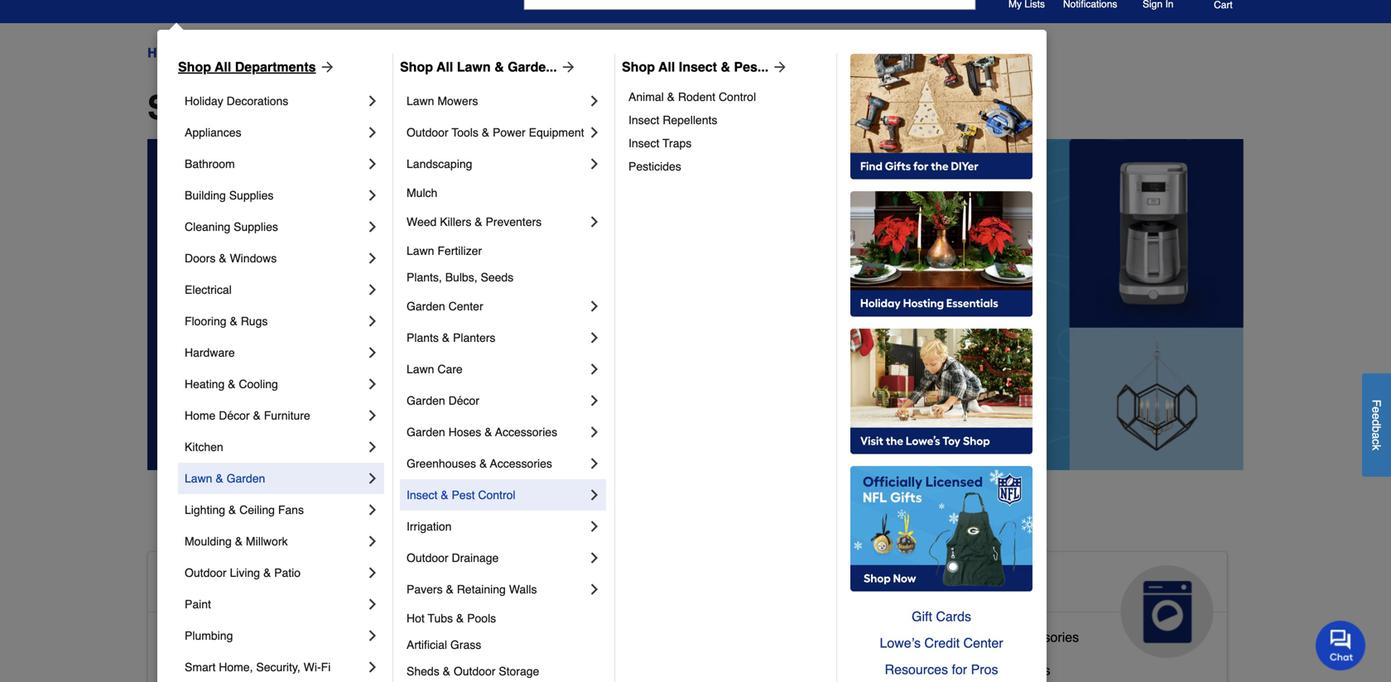 Task type: describe. For each thing, give the bounding box(es) containing it.
cleaning supplies link
[[185, 211, 364, 243]]

rodent
[[678, 90, 716, 104]]

fertilizer
[[438, 244, 482, 258]]

plants & planters link
[[407, 322, 586, 354]]

1 e from the top
[[1370, 407, 1384, 413]]

lawn & garden
[[185, 472, 265, 485]]

1 horizontal spatial appliances link
[[886, 552, 1227, 658]]

bedroom
[[229, 663, 282, 678]]

garde...
[[508, 59, 557, 75]]

accessible bedroom link
[[162, 659, 282, 682]]

departments for shop
[[235, 59, 316, 75]]

garden hoses & accessories
[[407, 426, 557, 439]]

beverage
[[900, 663, 956, 678]]

chat invite button image
[[1316, 620, 1367, 671]]

chevron right image for hardware
[[364, 345, 381, 361]]

pavers & retaining walls
[[407, 583, 537, 596]]

insect for insect repellents
[[629, 113, 660, 127]]

departments up the "holiday decorations"
[[199, 45, 275, 60]]

chevron right image for paint
[[364, 596, 381, 613]]

& right sheds on the bottom
[[443, 665, 451, 678]]

animal & rodent control link
[[629, 85, 825, 109]]

outdoor living & patio link
[[185, 557, 364, 589]]

enjoy savings year-round. no matter what you're shopping for, find what you need at a great price. image
[[147, 139, 1244, 470]]

officially licensed n f l gifts. shop now. image
[[851, 466, 1033, 592]]

garden center link
[[407, 291, 586, 322]]

0 vertical spatial appliances
[[185, 126, 241, 139]]

all for shop all insect & pes...
[[659, 59, 675, 75]]

lighting & ceiling fans
[[185, 504, 304, 517]]

animal & pet care link
[[517, 552, 858, 658]]

fi
[[321, 661, 331, 674]]

home link
[[147, 43, 184, 63]]

accessible for accessible bedroom
[[162, 663, 225, 678]]

greenhouses
[[407, 457, 476, 470]]

chevron right image for outdoor tools & power equipment
[[586, 124, 603, 141]]

chevron right image for plants & planters
[[586, 330, 603, 346]]

parts
[[962, 630, 992, 645]]

visit the lowe's toy shop. image
[[851, 329, 1033, 455]]

power
[[493, 126, 526, 139]]

bathroom link
[[185, 148, 364, 180]]

holiday hosting essentials. image
[[851, 191, 1033, 317]]

animal for animal & pet care
[[531, 572, 608, 599]]

insect for insect & pest control
[[407, 489, 438, 502]]

f
[[1370, 400, 1384, 407]]

garden for garden center
[[407, 300, 445, 313]]

chevron right image for holiday decorations
[[364, 93, 381, 109]]

departments for shop
[[290, 89, 492, 127]]

ceiling
[[239, 504, 275, 517]]

heating & cooling link
[[185, 369, 364, 400]]

livestock supplies link
[[531, 653, 640, 682]]

flooring & rugs
[[185, 315, 268, 328]]

accessories for appliance parts & accessories
[[1008, 630, 1079, 645]]

lawn fertilizer
[[407, 244, 482, 258]]

insect & pest control link
[[407, 480, 586, 511]]

accessible home image
[[383, 566, 476, 658]]

for
[[952, 662, 968, 678]]

all for shop all departments
[[239, 89, 281, 127]]

chevron right image for lawn & garden
[[364, 470, 381, 487]]

chevron right image for home décor & furniture
[[364, 408, 381, 424]]

& left millwork
[[235, 535, 243, 548]]

supplies for cleaning supplies
[[234, 220, 278, 234]]

& right hoses
[[485, 426, 492, 439]]

appliances image
[[1121, 566, 1214, 658]]

retaining
[[457, 583, 506, 596]]

& left patio
[[263, 567, 271, 580]]

rugs
[[241, 315, 268, 328]]

insect up rodent
[[679, 59, 717, 75]]

& down garden hoses & accessories
[[480, 457, 487, 470]]

sheds & outdoor storage link
[[407, 658, 603, 682]]

décor for departments
[[219, 409, 250, 422]]

hot tubs & pools link
[[407, 605, 603, 632]]

hoses
[[449, 426, 481, 439]]

hot
[[407, 612, 425, 625]]

weed
[[407, 215, 437, 229]]

outdoor living & patio
[[185, 567, 301, 580]]

paint link
[[185, 589, 364, 620]]

mulch link
[[407, 180, 603, 206]]

outdoor for outdoor tools & power equipment
[[407, 126, 449, 139]]

pools
[[467, 612, 496, 625]]

& up insect repellents
[[667, 90, 675, 104]]

windows
[[230, 252, 277, 265]]

appliance parts & accessories link
[[900, 626, 1079, 659]]

1 vertical spatial center
[[964, 636, 1003, 651]]

appliance
[[900, 630, 958, 645]]

insect traps link
[[629, 132, 825, 155]]

artificial
[[407, 639, 447, 652]]

control for insect & pest control
[[478, 489, 516, 502]]

doors & windows
[[185, 252, 277, 265]]

chevron right image for landscaping
[[586, 156, 603, 172]]

shop all lawn & garde...
[[400, 59, 557, 75]]

garden décor link
[[407, 385, 586, 417]]

animal for animal & rodent control
[[629, 90, 664, 104]]

accessible bathroom
[[162, 630, 286, 645]]

electrical
[[185, 283, 232, 297]]

cards
[[936, 609, 972, 625]]

paint
[[185, 598, 211, 611]]

accessible for accessible home
[[162, 572, 283, 599]]

home décor & furniture link
[[185, 400, 364, 432]]

building supplies link
[[185, 180, 364, 211]]

lowe's credit center
[[880, 636, 1003, 651]]

1 vertical spatial accessories
[[490, 457, 552, 470]]

0 vertical spatial center
[[449, 300, 483, 313]]

holiday
[[185, 94, 223, 108]]

chevron right image for flooring & rugs
[[364, 313, 381, 330]]

shop for shop all lawn & garde...
[[400, 59, 433, 75]]

flooring
[[185, 315, 227, 328]]

& left ceiling
[[229, 504, 236, 517]]

equipment
[[529, 126, 584, 139]]

& left rugs
[[230, 315, 238, 328]]

control for animal & rodent control
[[719, 90, 756, 104]]

heating
[[185, 378, 225, 391]]

& left the furniture
[[253, 409, 261, 422]]

plants & planters
[[407, 331, 496, 345]]

garden for garden hoses & accessories
[[407, 426, 445, 439]]

care inside animal & pet care
[[531, 599, 582, 625]]

bathroom inside bathroom link
[[185, 157, 235, 171]]

tubs
[[428, 612, 453, 625]]

shop all lawn & garde... link
[[400, 57, 577, 77]]

& left pros
[[960, 663, 969, 678]]

shop for shop all insect & pes...
[[622, 59, 655, 75]]

landscaping
[[407, 157, 472, 171]]

lowe's
[[880, 636, 921, 651]]

chevron right image for outdoor drainage
[[586, 550, 603, 567]]

pros
[[971, 662, 998, 678]]

décor for lawn
[[449, 394, 480, 408]]

smart
[[185, 661, 216, 674]]

insect repellents
[[629, 113, 718, 127]]

accessible for accessible bathroom
[[162, 630, 225, 645]]

chevron right image for lawn mowers
[[586, 93, 603, 109]]

garden hoses & accessories link
[[407, 417, 586, 448]]

holiday decorations
[[185, 94, 288, 108]]

lawn for lawn fertilizer
[[407, 244, 434, 258]]

lawn mowers
[[407, 94, 478, 108]]

chevron right image for moulding & millwork
[[364, 533, 381, 550]]

pesticides link
[[629, 155, 825, 178]]

& right tubs
[[456, 612, 464, 625]]

shop all insect & pes... link
[[622, 57, 789, 77]]

plants, bulbs, seeds link
[[407, 264, 603, 291]]

animal & rodent control
[[629, 90, 756, 104]]

beverage & wine chillers link
[[900, 659, 1051, 682]]

& left pest
[[441, 489, 449, 502]]

f e e d b a c k button
[[1362, 373, 1391, 477]]

chevron right image for kitchen
[[364, 439, 381, 456]]

cleaning supplies
[[185, 220, 278, 234]]



Task type: locate. For each thing, give the bounding box(es) containing it.
accessories down garden décor link
[[495, 426, 557, 439]]

0 vertical spatial accessible
[[162, 572, 283, 599]]

appliances link up 'chillers'
[[886, 552, 1227, 658]]

accessible inside "accessible home" link
[[162, 572, 283, 599]]

plumbing link
[[185, 620, 364, 652]]

animal inside animal & rodent control link
[[629, 90, 664, 104]]

plants,
[[407, 271, 442, 284]]

pesticides
[[629, 160, 681, 173]]

insect up pesticides
[[629, 137, 660, 150]]

chevron right image for lawn care
[[586, 361, 603, 378]]

all up animal & rodent control
[[659, 59, 675, 75]]

0 horizontal spatial shop
[[178, 59, 211, 75]]

2 accessible from the top
[[162, 630, 225, 645]]

departments
[[199, 45, 275, 60], [235, 59, 316, 75], [290, 89, 492, 127]]

0 vertical spatial bathroom
[[185, 157, 235, 171]]

outdoor up landscaping
[[407, 126, 449, 139]]

& inside 'link'
[[495, 59, 504, 75]]

pet
[[638, 572, 674, 599]]

2 vertical spatial home
[[289, 572, 354, 599]]

bulbs,
[[445, 271, 478, 284]]

plants, bulbs, seeds
[[407, 271, 514, 284]]

0 vertical spatial supplies
[[229, 189, 274, 202]]

insect up irrigation
[[407, 489, 438, 502]]

0 vertical spatial care
[[438, 363, 463, 376]]

lawn left mowers at top
[[407, 94, 434, 108]]

accessible inside accessible bathroom link
[[162, 630, 225, 645]]

resources
[[885, 662, 948, 678]]

chillers
[[1006, 663, 1051, 678]]

cooling
[[239, 378, 278, 391]]

landscaping link
[[407, 148, 586, 180]]

animal & pet care
[[531, 572, 674, 625]]

f e e d b a c k
[[1370, 400, 1384, 451]]

e up "d"
[[1370, 407, 1384, 413]]

accessible down moulding
[[162, 572, 283, 599]]

shop up animal & rodent control
[[622, 59, 655, 75]]

bathroom inside accessible bathroom link
[[229, 630, 286, 645]]

irrigation link
[[407, 511, 586, 543]]

chevron right image for greenhouses & accessories
[[586, 456, 603, 472]]

find gifts for the diyer. image
[[851, 54, 1033, 180]]

bathroom up building
[[185, 157, 235, 171]]

chevron right image for garden center
[[586, 298, 603, 315]]

traps
[[663, 137, 692, 150]]

departments link
[[199, 43, 275, 63]]

all down shop all departments link
[[239, 89, 281, 127]]

2 vertical spatial accessible
[[162, 663, 225, 678]]

greenhouses & accessories link
[[407, 448, 586, 480]]

& right doors on the left top
[[219, 252, 227, 265]]

lawn up plants,
[[407, 244, 434, 258]]

chevron right image
[[364, 93, 381, 109], [586, 124, 603, 141], [364, 156, 381, 172], [586, 214, 603, 230], [364, 250, 381, 267], [586, 298, 603, 315], [364, 313, 381, 330], [586, 330, 603, 346], [586, 361, 603, 378], [586, 393, 603, 409], [364, 408, 381, 424], [364, 439, 381, 456], [586, 487, 603, 504], [364, 533, 381, 550], [586, 550, 603, 567], [364, 596, 381, 613], [364, 628, 381, 644], [364, 659, 381, 676]]

chevron right image for outdoor living & patio
[[364, 565, 381, 581]]

animal inside animal & pet care
[[531, 572, 608, 599]]

chevron right image for heating & cooling
[[364, 376, 381, 393]]

0 vertical spatial control
[[719, 90, 756, 104]]

& up "lighting"
[[216, 472, 223, 485]]

& left garde...
[[495, 59, 504, 75]]

drainage
[[452, 552, 499, 565]]

arrow right image inside the shop all lawn & garde... 'link'
[[557, 59, 577, 75]]

hardware link
[[185, 337, 364, 369]]

moulding & millwork
[[185, 535, 288, 548]]

2 arrow right image from the left
[[557, 59, 577, 75]]

control
[[719, 90, 756, 104], [478, 489, 516, 502]]

arrow right image
[[316, 59, 336, 75], [557, 59, 577, 75], [769, 59, 789, 75]]

insect & pest control
[[407, 489, 516, 502]]

décor up hoses
[[449, 394, 480, 408]]

shop up lawn mowers on the top
[[400, 59, 433, 75]]

outdoor
[[407, 126, 449, 139], [407, 552, 449, 565], [185, 567, 227, 580], [454, 665, 496, 678]]

weed killers & preventers link
[[407, 206, 586, 238]]

insect
[[679, 59, 717, 75], [629, 113, 660, 127], [629, 137, 660, 150], [407, 489, 438, 502]]

chevron right image for bathroom
[[364, 156, 381, 172]]

lighting & ceiling fans link
[[185, 494, 364, 526]]

1 vertical spatial bathroom
[[229, 630, 286, 645]]

arrow right image inside shop all departments link
[[316, 59, 336, 75]]

shop up "holiday"
[[178, 59, 211, 75]]

arrow right image up shop all departments
[[316, 59, 336, 75]]

Search Query text field
[[525, 0, 901, 9]]

garden down plants,
[[407, 300, 445, 313]]

garden up the lighting & ceiling fans
[[227, 472, 265, 485]]

electrical link
[[185, 274, 364, 306]]

pavers & retaining walls link
[[407, 574, 586, 605]]

1 horizontal spatial care
[[531, 599, 582, 625]]

0 horizontal spatial control
[[478, 489, 516, 502]]

chevron right image for doors & windows
[[364, 250, 381, 267]]

1 vertical spatial supplies
[[234, 220, 278, 234]]

1 vertical spatial appliances link
[[886, 552, 1227, 658]]

e up b
[[1370, 413, 1384, 420]]

0 horizontal spatial appliances link
[[185, 117, 364, 148]]

animal up the hot tubs & pools "link"
[[531, 572, 608, 599]]

décor down heating & cooling
[[219, 409, 250, 422]]

appliances link
[[185, 117, 364, 148], [886, 552, 1227, 658]]

1 vertical spatial accessible
[[162, 630, 225, 645]]

2 vertical spatial supplies
[[589, 656, 640, 672]]

garden for garden décor
[[407, 394, 445, 408]]

1 shop from the left
[[178, 59, 211, 75]]

all up lawn mowers on the top
[[437, 59, 453, 75]]

chevron right image for weed killers & preventers
[[586, 214, 603, 230]]

lawn care link
[[407, 354, 586, 385]]

lowe's credit center link
[[851, 630, 1033, 657]]

holiday decorations link
[[185, 85, 364, 117]]

center up pros
[[964, 636, 1003, 651]]

1 horizontal spatial center
[[964, 636, 1003, 651]]

3 shop from the left
[[622, 59, 655, 75]]

building
[[185, 189, 226, 202]]

appliance parts & accessories
[[900, 630, 1079, 645]]

arrow right image for shop all insect & pes...
[[769, 59, 789, 75]]

1 horizontal spatial home
[[185, 409, 216, 422]]

livestock
[[531, 656, 586, 672]]

credit
[[925, 636, 960, 651]]

& right the pavers
[[446, 583, 454, 596]]

0 vertical spatial appliances link
[[185, 117, 364, 148]]

artificial grass
[[407, 639, 481, 652]]

2 horizontal spatial home
[[289, 572, 354, 599]]

arrow right image up equipment
[[557, 59, 577, 75]]

0 vertical spatial home
[[147, 45, 184, 60]]

outdoor drainage link
[[407, 543, 586, 574]]

e
[[1370, 407, 1384, 413], [1370, 413, 1384, 420]]

lawn down plants
[[407, 363, 434, 376]]

lawn for lawn & garden
[[185, 472, 212, 485]]

pavers
[[407, 583, 443, 596]]

pes...
[[734, 59, 769, 75]]

1 vertical spatial home
[[185, 409, 216, 422]]

d
[[1370, 420, 1384, 426]]

accessible bathroom link
[[162, 626, 286, 659]]

0 vertical spatial accessories
[[495, 426, 557, 439]]

chevron right image for cleaning supplies
[[364, 219, 381, 235]]

outdoor tools & power equipment link
[[407, 117, 586, 148]]

outdoor drainage
[[407, 552, 499, 565]]

supplies up "windows"
[[234, 220, 278, 234]]

shop all departments link
[[178, 57, 336, 77]]

chevron right image for appliances
[[364, 124, 381, 141]]

0 horizontal spatial home
[[147, 45, 184, 60]]

& right killers
[[475, 215, 483, 229]]

mulch
[[407, 186, 438, 200]]

outdoor down moulding
[[185, 567, 227, 580]]

1 vertical spatial care
[[531, 599, 582, 625]]

chevron right image for insect & pest control
[[586, 487, 603, 504]]

pest
[[452, 489, 475, 502]]

outdoor for outdoor living & patio
[[185, 567, 227, 580]]

& right tools on the top left
[[482, 126, 490, 139]]

chevron right image for building supplies
[[364, 187, 381, 204]]

1 horizontal spatial shop
[[400, 59, 433, 75]]

1 vertical spatial appliances
[[900, 572, 1023, 599]]

animal up insect repellents
[[629, 90, 664, 104]]

chevron right image for plumbing
[[364, 628, 381, 644]]

appliances link down decorations on the top
[[185, 117, 364, 148]]

chevron right image for garden décor
[[586, 393, 603, 409]]

& right parts
[[996, 630, 1005, 645]]

c
[[1370, 439, 1384, 445]]

lawn
[[457, 59, 491, 75], [407, 94, 434, 108], [407, 244, 434, 258], [407, 363, 434, 376], [185, 472, 212, 485]]

moulding
[[185, 535, 232, 548]]

garden
[[407, 300, 445, 313], [407, 394, 445, 408], [407, 426, 445, 439], [227, 472, 265, 485]]

care down "plants & planters"
[[438, 363, 463, 376]]

planters
[[453, 331, 496, 345]]

arrow right image inside shop all insect & pes... link
[[769, 59, 789, 75]]

décor
[[449, 394, 480, 408], [219, 409, 250, 422]]

beverage & wine chillers
[[900, 663, 1051, 678]]

appliances up cards
[[900, 572, 1023, 599]]

animal
[[629, 90, 664, 104], [531, 572, 608, 599]]

lawn fertilizer link
[[407, 238, 603, 264]]

killers
[[440, 215, 472, 229]]

3 accessible from the top
[[162, 663, 225, 678]]

control up insect repellents link
[[719, 90, 756, 104]]

care down walls
[[531, 599, 582, 625]]

& left the cooling
[[228, 378, 236, 391]]

1 vertical spatial animal
[[531, 572, 608, 599]]

1 accessible from the top
[[162, 572, 283, 599]]

flooring & rugs link
[[185, 306, 364, 337]]

home for home
[[147, 45, 184, 60]]

1 horizontal spatial control
[[719, 90, 756, 104]]

supplies for livestock supplies
[[589, 656, 640, 672]]

0 horizontal spatial appliances
[[185, 126, 241, 139]]

chevron right image for smart home, security, wi-fi
[[364, 659, 381, 676]]

1 horizontal spatial appliances
[[900, 572, 1023, 599]]

hardware
[[185, 346, 235, 359]]

3 arrow right image from the left
[[769, 59, 789, 75]]

lawn down kitchen
[[185, 472, 212, 485]]

1 vertical spatial décor
[[219, 409, 250, 422]]

0 horizontal spatial care
[[438, 363, 463, 376]]

garden down lawn care
[[407, 394, 445, 408]]

departments up holiday decorations link
[[235, 59, 316, 75]]

home for home décor & furniture
[[185, 409, 216, 422]]

accessible home link
[[148, 552, 489, 658]]

0 horizontal spatial animal
[[531, 572, 608, 599]]

1 arrow right image from the left
[[316, 59, 336, 75]]

accessible down plumbing
[[162, 663, 225, 678]]

2 horizontal spatial arrow right image
[[769, 59, 789, 75]]

patio
[[274, 567, 301, 580]]

decorations
[[227, 94, 288, 108]]

lawn for lawn mowers
[[407, 94, 434, 108]]

& inside animal & pet care
[[614, 572, 631, 599]]

& right plants
[[442, 331, 450, 345]]

accessories for garden hoses & accessories
[[495, 426, 557, 439]]

care
[[438, 363, 463, 376], [531, 599, 582, 625]]

artificial grass link
[[407, 632, 603, 658]]

chevron right image for lighting & ceiling fans
[[364, 502, 381, 518]]

0 horizontal spatial center
[[449, 300, 483, 313]]

outdoor down grass
[[454, 665, 496, 678]]

chevron right image for garden hoses & accessories
[[586, 424, 603, 441]]

appliances down "holiday"
[[185, 126, 241, 139]]

arrow right image up animal & rodent control link
[[769, 59, 789, 75]]

chevron right image for pavers & retaining walls
[[586, 581, 603, 598]]

control down greenhouses & accessories link
[[478, 489, 516, 502]]

all inside 'link'
[[437, 59, 453, 75]]

0 vertical spatial décor
[[449, 394, 480, 408]]

0 vertical spatial animal
[[629, 90, 664, 104]]

gift
[[912, 609, 933, 625]]

None search field
[[524, 0, 976, 25]]

outdoor down irrigation
[[407, 552, 449, 565]]

animal & pet care image
[[752, 566, 845, 658]]

all
[[215, 59, 231, 75], [437, 59, 453, 75], [659, 59, 675, 75], [239, 89, 281, 127]]

supplies for building supplies
[[229, 189, 274, 202]]

chevron right image for irrigation
[[586, 518, 603, 535]]

a
[[1370, 433, 1384, 439]]

garden décor
[[407, 394, 480, 408]]

accessories up 'chillers'
[[1008, 630, 1079, 645]]

all up the "holiday decorations"
[[215, 59, 231, 75]]

supplies right livestock
[[589, 656, 640, 672]]

wine
[[973, 663, 1003, 678]]

outdoor for outdoor drainage
[[407, 552, 449, 565]]

insect up insect traps
[[629, 113, 660, 127]]

1 horizontal spatial animal
[[629, 90, 664, 104]]

accessories down garden hoses & accessories link
[[490, 457, 552, 470]]

2 e from the top
[[1370, 413, 1384, 420]]

center down 'bulbs,'
[[449, 300, 483, 313]]

shop for shop all departments
[[178, 59, 211, 75]]

& left pet
[[614, 572, 631, 599]]

insect for insect traps
[[629, 137, 660, 150]]

2 horizontal spatial shop
[[622, 59, 655, 75]]

bathroom up smart home, security, wi-fi
[[229, 630, 286, 645]]

0 horizontal spatial décor
[[219, 409, 250, 422]]

2 vertical spatial accessories
[[1008, 630, 1079, 645]]

& left pes...
[[721, 59, 731, 75]]

chevron right image for electrical
[[364, 282, 381, 298]]

accessible up smart
[[162, 630, 225, 645]]

1 vertical spatial control
[[478, 489, 516, 502]]

shop inside 'link'
[[400, 59, 433, 75]]

chevron right image
[[586, 93, 603, 109], [364, 124, 381, 141], [586, 156, 603, 172], [364, 187, 381, 204], [364, 219, 381, 235], [364, 282, 381, 298], [364, 345, 381, 361], [364, 376, 381, 393], [586, 424, 603, 441], [586, 456, 603, 472], [364, 470, 381, 487], [364, 502, 381, 518], [586, 518, 603, 535], [364, 565, 381, 581], [586, 581, 603, 598]]

lawn up mowers at top
[[457, 59, 491, 75]]

all for shop all departments
[[215, 59, 231, 75]]

all for shop all lawn & garde...
[[437, 59, 453, 75]]

1 horizontal spatial arrow right image
[[557, 59, 577, 75]]

home,
[[219, 661, 253, 674]]

sheds
[[407, 665, 440, 678]]

departments up landscaping
[[290, 89, 492, 127]]

care inside lawn care 'link'
[[438, 363, 463, 376]]

livestock supplies
[[531, 656, 640, 672]]

2 shop from the left
[[400, 59, 433, 75]]

garden up greenhouses at the left bottom
[[407, 426, 445, 439]]

0 horizontal spatial arrow right image
[[316, 59, 336, 75]]

shop
[[147, 89, 230, 127]]

arrow right image for shop all lawn & garde...
[[557, 59, 577, 75]]

1 horizontal spatial décor
[[449, 394, 480, 408]]

accessible inside accessible bedroom link
[[162, 663, 225, 678]]

irrigation
[[407, 520, 452, 533]]

tools
[[452, 126, 479, 139]]

outdoor inside 'link'
[[407, 552, 449, 565]]

lawn for lawn care
[[407, 363, 434, 376]]

supplies up "cleaning supplies"
[[229, 189, 274, 202]]

arrow right image for shop all departments
[[316, 59, 336, 75]]



Task type: vqa. For each thing, say whether or not it's contained in the screenshot.
need it by christmas? hurry. order your gifts within. "image"
no



